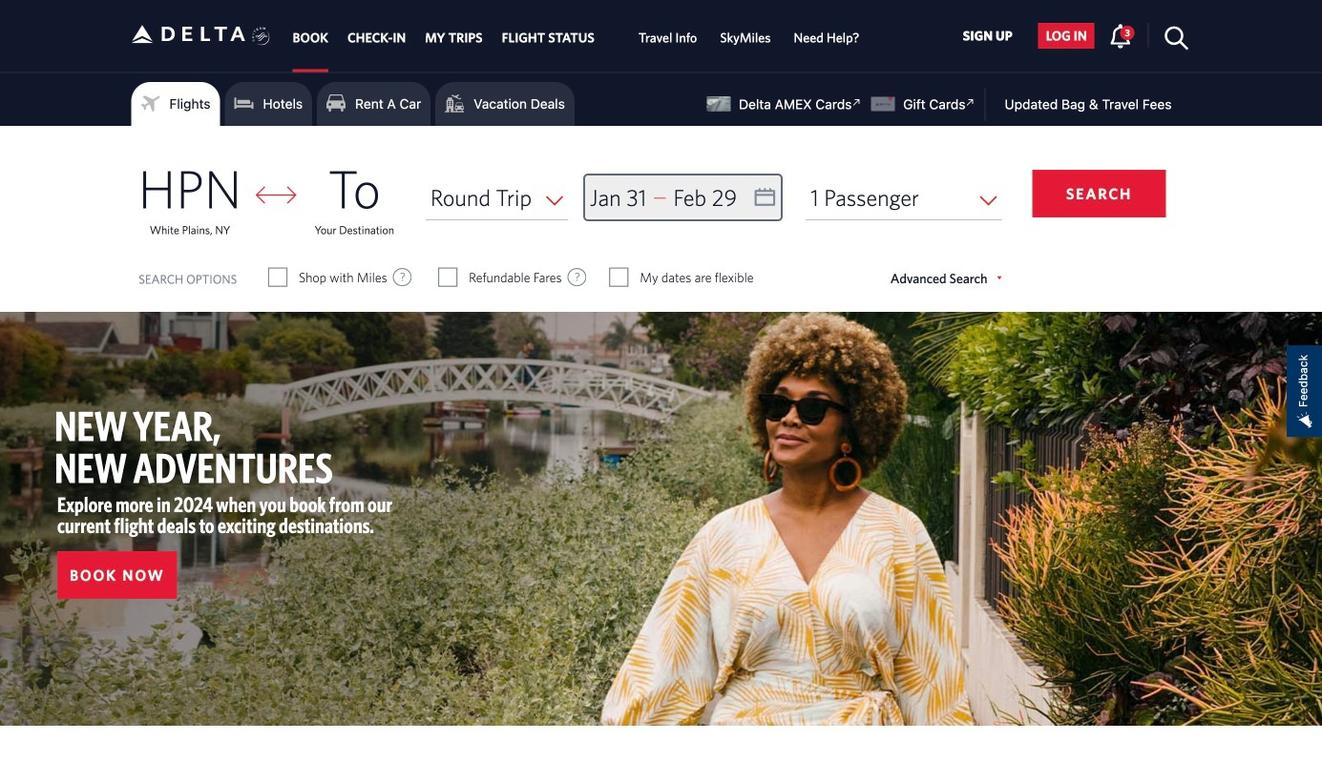 Task type: vqa. For each thing, say whether or not it's contained in the screenshot.
Field
yes



Task type: locate. For each thing, give the bounding box(es) containing it.
None checkbox
[[269, 268, 286, 287], [439, 268, 457, 287], [610, 268, 628, 287], [269, 268, 286, 287], [439, 268, 457, 287], [610, 268, 628, 287]]

0 horizontal spatial this link opens another site in a new window that may not follow the same accessibility policies as delta air lines. image
[[848, 94, 866, 112]]

None text field
[[585, 176, 781, 220]]

tab list
[[283, 0, 871, 72]]

1 horizontal spatial this link opens another site in a new window that may not follow the same accessibility policies as delta air lines. image
[[962, 94, 980, 112]]

tab panel
[[0, 126, 1322, 312]]

this link opens another site in a new window that may not follow the same accessibility policies as delta air lines. image
[[848, 94, 866, 112], [962, 94, 980, 112]]

2 this link opens another site in a new window that may not follow the same accessibility policies as delta air lines. image from the left
[[962, 94, 980, 112]]

None field
[[426, 176, 568, 220], [806, 176, 1002, 220], [426, 176, 568, 220], [806, 176, 1002, 220]]



Task type: describe. For each thing, give the bounding box(es) containing it.
skyteam image
[[252, 7, 270, 66]]

delta air lines image
[[131, 4, 246, 64]]

1 this link opens another site in a new window that may not follow the same accessibility policies as delta air lines. image from the left
[[848, 94, 866, 112]]



